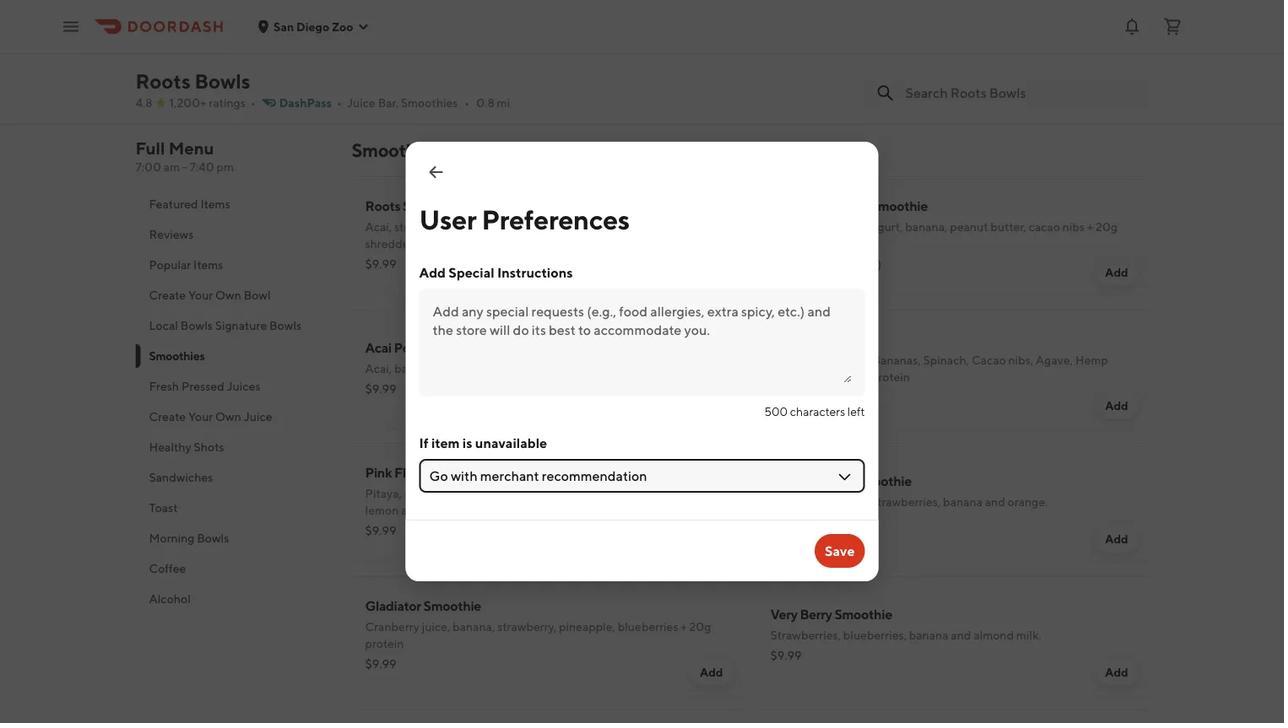 Task type: describe. For each thing, give the bounding box(es) containing it.
protein
[[870, 370, 910, 384]]

power
[[394, 340, 432, 356]]

orange,
[[522, 487, 562, 501]]

Add Special Instructions text field
[[433, 302, 851, 383]]

0 vertical spatial smoothies
[[401, 96, 458, 110]]

pink flamingo smoothie pitaya, cucumber, pineapple, orange, banana, lemon and cayenne. $9.99
[[365, 465, 607, 538]]

san
[[274, 19, 294, 33]]

shredded
[[365, 237, 416, 251]]

local bowls signature bowls
[[149, 319, 302, 333]]

featured
[[149, 197, 198, 211]]

reviews button
[[136, 220, 331, 250]]

chia
[[625, 44, 647, 58]]

7:40
[[190, 160, 214, 174]]

fresh
[[149, 380, 179, 393]]

coconut, inside purple moon ube base, white coconut base, granola, banana, strawberries, unsweet coconut, chopped almonds, cacao nibs, chia seeds + honey
[[413, 44, 460, 58]]

pineapple, inside pink flamingo smoothie pitaya, cucumber, pineapple, orange, banana, lemon and cayenne. $9.99
[[463, 487, 519, 501]]

add inside button
[[1105, 532, 1128, 546]]

chunky monkey smoothie milk with non-fat yogurt, banana, peanut butter, cacao nibs + 20g chocolate protein 100% (15) add
[[770, 198, 1128, 279]]

bowls for local bowls signature bowls
[[181, 319, 213, 333]]

featured items button
[[136, 189, 331, 220]]

orange.
[[1008, 495, 1048, 509]]

strawberry,
[[497, 620, 557, 634]]

featured items
[[149, 197, 230, 211]]

dreaming
[[811, 331, 869, 347]]

special
[[449, 265, 494, 281]]

create your own bowl
[[149, 288, 271, 302]]

$9.99 inside "cacao dreaming milk with avocado, bananas, spinach, cacao nibs, agave, hemp seeds + chocolate protein $9.99 add"
[[770, 390, 802, 404]]

add inside the "very berry smoothie strawberries, blueberries, banana and almond milk. $9.99 add"
[[1105, 666, 1128, 680]]

nibs, inside purple moon ube base, white coconut base, granola, banana, strawberries, unsweet coconut, chopped almonds, cacao nibs, chia seeds + honey
[[598, 44, 623, 58]]

pink flamingo smoothie image
[[624, 443, 743, 563]]

yogurt,
[[865, 220, 903, 234]]

roots smoothie acai, strawberries, banana, blueberries, shredded coconut, granola and almond milk. $9.99
[[365, 198, 601, 271]]

your for bowl
[[188, 288, 213, 302]]

almond inside acai power smoothie acai, banana, cacao, blueberries, turmeric and almond milk. $9.99
[[612, 362, 653, 376]]

and inside roots smoothie acai, strawberries, banana, blueberries, shredded coconut, granola and almond milk. $9.99
[[511, 237, 531, 251]]

popular items
[[149, 258, 223, 272]]

bowls for morning bowls
[[197, 531, 229, 545]]

dashpass •
[[279, 96, 342, 110]]

chopped
[[463, 44, 511, 58]]

blueberries, inside the "very berry smoothie strawberries, blueberries, banana and almond milk. $9.99 add"
[[843, 629, 907, 643]]

$9.99 inside pink flamingo smoothie pitaya, cucumber, pineapple, orange, banana, lemon and cayenne. $9.99
[[365, 524, 396, 538]]

blueberries, inside acai power smoothie acai, banana, cacao, blueberries, turmeric and almond milk. $9.99
[[476, 362, 539, 376]]

healthy shots button
[[136, 432, 331, 463]]

smoothie for pink
[[453, 465, 511, 481]]

sandwiches button
[[136, 463, 331, 493]]

almonds,
[[513, 44, 561, 58]]

500
[[765, 405, 788, 419]]

unsweet
[[365, 44, 411, 58]]

healthy shots
[[149, 440, 224, 454]]

2 base, from the left
[[502, 27, 530, 41]]

roots bowls
[[136, 69, 250, 93]]

strawberries, inside the "mango mania smoothie mango, pineapple, strawberries, banana and orange."
[[872, 495, 941, 509]]

mango mania smoothie mango, pineapple, strawberries, banana and orange.
[[770, 473, 1048, 509]]

acai, inside acai power smoothie acai, banana, cacao, blueberries, turmeric and almond milk. $9.99
[[365, 362, 392, 376]]

+ inside chunky monkey smoothie milk with non-fat yogurt, banana, peanut butter, cacao nibs + 20g chocolate protein 100% (15) add
[[1087, 220, 1093, 234]]

100% inside chunky monkey smoothie milk with non-fat yogurt, banana, peanut butter, cacao nibs + 20g chocolate protein 100% (15) add
[[829, 257, 859, 271]]

1 base, from the left
[[392, 27, 420, 41]]

juice inside button
[[244, 410, 272, 424]]

preferences
[[482, 203, 630, 235]]

roots smoothie image
[[624, 176, 743, 296]]

save button
[[815, 534, 865, 568]]

bananas,
[[873, 353, 921, 367]]

if item is unavailable
[[419, 435, 547, 451]]

cacao inside chunky monkey smoothie milk with non-fat yogurt, banana, peanut butter, cacao nibs + 20g chocolate protein 100% (15) add
[[1029, 220, 1060, 234]]

juice,
[[422, 620, 450, 634]]

alcohol button
[[136, 584, 331, 615]]

create for create your own bowl
[[149, 288, 186, 302]]

100% (6)
[[829, 515, 877, 529]]

bar,
[[378, 96, 399, 110]]

user
[[419, 203, 476, 235]]

popular
[[149, 258, 191, 272]]

+ inside 'gladiator smoothie cranberry juice, banana, strawberry, pineapple, blueberries + 20g protein $9.99 add'
[[681, 620, 687, 634]]

mania
[[815, 473, 852, 489]]

smoothie for chunky
[[870, 198, 928, 214]]

$9.99 inside the "very berry smoothie strawberries, blueberries, banana and almond milk. $9.99 add"
[[770, 649, 802, 663]]

500 characters left
[[765, 405, 865, 419]]

add button for chunky monkey smoothie
[[1095, 259, 1139, 286]]

agave,
[[1036, 353, 1073, 367]]

user preferences dialog
[[406, 142, 878, 582]]

full
[[136, 138, 165, 158]]

smoothie inside roots smoothie acai, strawberries, banana, blueberries, shredded coconut, granola and almond milk. $9.99
[[403, 198, 461, 214]]

0.8
[[476, 96, 495, 110]]

with inside "cacao dreaming milk with avocado, bananas, spinach, cacao nibs, agave, hemp seeds + chocolate protein $9.99 add"
[[796, 353, 819, 367]]

flamingo
[[394, 465, 451, 481]]

banana inside the "mango mania smoothie mango, pineapple, strawberries, banana and orange."
[[943, 495, 983, 509]]

diego
[[296, 19, 329, 33]]

non-
[[822, 220, 848, 234]]

and inside pink flamingo smoothie pitaya, cucumber, pineapple, orange, banana, lemon and cayenne. $9.99
[[401, 504, 421, 518]]

1 vertical spatial smoothies
[[352, 139, 439, 161]]

mi
[[497, 96, 510, 110]]

banana, inside purple moon ube base, white coconut base, granola, banana, strawberries, unsweet coconut, chopped almonds, cacao nibs, chia seeds + honey
[[577, 27, 620, 41]]

dashpass
[[279, 96, 332, 110]]

$9.99 inside acai power smoothie acai, banana, cacao, blueberries, turmeric and almond milk. $9.99
[[365, 382, 396, 396]]

7:00
[[136, 160, 161, 174]]

acai power smoothie acai, banana, cacao, blueberries, turmeric and almond milk. $9.99
[[365, 340, 680, 396]]

ube
[[365, 27, 390, 41]]

+ inside purple moon ube base, white coconut base, granola, banana, strawberries, unsweet coconut, chopped almonds, cacao nibs, chia seeds + honey
[[683, 44, 689, 58]]

turmeric
[[542, 362, 587, 376]]

create your own bowl button
[[136, 280, 331, 311]]

(6)
[[861, 515, 877, 529]]

2 100% from the top
[[829, 515, 859, 529]]

seeds inside "cacao dreaming milk with avocado, bananas, spinach, cacao nibs, agave, hemp seeds + chocolate protein $9.99 add"
[[770, 370, 801, 384]]

protein inside 'gladiator smoothie cranberry juice, banana, strawberry, pineapple, blueberries + 20g protein $9.99 add'
[[365, 637, 404, 651]]

local bowls signature bowls button
[[136, 311, 331, 341]]

avocado,
[[822, 353, 870, 367]]

• right "ratings"
[[251, 96, 256, 110]]

berry
[[800, 607, 832, 623]]

mango,
[[770, 495, 811, 509]]

-
[[182, 160, 187, 174]]

$9.99 •
[[770, 515, 810, 529]]

milk. inside roots smoothie acai, strawberries, banana, blueberries, shredded coconut, granola and almond milk. $9.99
[[576, 237, 601, 251]]

san diego zoo button
[[257, 19, 370, 33]]

morning bowls
[[149, 531, 229, 545]]

fresh pressed juices
[[149, 380, 260, 393]]

smoothie inside 'gladiator smoothie cranberry juice, banana, strawberry, pineapple, blueberries + 20g protein $9.99 add'
[[423, 598, 481, 614]]

Item Search search field
[[906, 84, 1135, 102]]

create your own juice
[[149, 410, 272, 424]]

cranberry
[[365, 620, 419, 634]]

create your own juice button
[[136, 402, 331, 432]]

purple moon ube base, white coconut base, granola, banana, strawberries, unsweet coconut, chopped almonds, cacao nibs, chia seeds + honey
[[365, 5, 725, 58]]

bowl
[[244, 288, 271, 302]]

1 vertical spatial cacao
[[972, 353, 1006, 367]]

user preferences
[[419, 203, 630, 235]]



Task type: locate. For each thing, give the bounding box(es) containing it.
banana, inside pink flamingo smoothie pitaya, cucumber, pineapple, orange, banana, lemon and cayenne. $9.99
[[565, 487, 607, 501]]

smoothies right bar, at the top left
[[401, 96, 458, 110]]

protein down the cranberry
[[365, 637, 404, 651]]

(15)
[[861, 257, 882, 271]]

2 your from the top
[[188, 410, 213, 424]]

1 horizontal spatial juice
[[347, 96, 376, 110]]

1 horizontal spatial almond
[[612, 362, 653, 376]]

bowls for roots bowls
[[195, 69, 250, 93]]

smoothie inside chunky monkey smoothie milk with non-fat yogurt, banana, peanut butter, cacao nibs + 20g chocolate protein 100% (15) add
[[870, 198, 928, 214]]

1 vertical spatial blueberries,
[[476, 362, 539, 376]]

base, up unsweet
[[392, 27, 420, 41]]

add inside user preferences dialog
[[419, 265, 446, 281]]

milk. inside the "very berry smoothie strawberries, blueberries, banana and almond milk. $9.99 add"
[[1016, 629, 1042, 643]]

cacao left nibs at right
[[1029, 220, 1060, 234]]

1 vertical spatial banana
[[909, 629, 949, 643]]

milk. inside acai power smoothie acai, banana, cacao, blueberries, turmeric and almond milk. $9.99
[[655, 362, 680, 376]]

smoothie down if item is unavailable
[[453, 465, 511, 481]]

0 vertical spatial cacao
[[770, 331, 808, 347]]

smoothie up cacao,
[[434, 340, 492, 356]]

0 vertical spatial cacao
[[564, 44, 595, 58]]

$9.99 down acai on the top left of the page
[[365, 382, 396, 396]]

smoothies
[[401, 96, 458, 110], [352, 139, 439, 161], [149, 349, 205, 363]]

0 horizontal spatial almond
[[533, 237, 574, 251]]

nibs, inside "cacao dreaming milk with avocado, bananas, spinach, cacao nibs, agave, hemp seeds + chocolate protein $9.99 add"
[[1008, 353, 1033, 367]]

protein down fat
[[826, 237, 865, 251]]

1 vertical spatial seeds
[[770, 370, 801, 384]]

$9.99 down lemon
[[365, 524, 396, 538]]

lemon
[[365, 504, 399, 518]]

bowls right local
[[181, 319, 213, 333]]

blueberries, right cacao,
[[476, 362, 539, 376]]

seeds right chia
[[650, 44, 680, 58]]

coconut, inside roots smoothie acai, strawberries, banana, blueberries, shredded coconut, granola and almond milk. $9.99
[[419, 237, 466, 251]]

butter,
[[991, 220, 1026, 234]]

1 vertical spatial nibs,
[[1008, 353, 1033, 367]]

0 vertical spatial 20g
[[1096, 220, 1118, 234]]

blueberries, inside roots smoothie acai, strawberries, banana, blueberries, shredded coconut, granola and almond milk. $9.99
[[510, 220, 573, 234]]

1 horizontal spatial cacao
[[972, 353, 1006, 367]]

protein
[[826, 237, 865, 251], [365, 637, 404, 651]]

with inside chunky monkey smoothie milk with non-fat yogurt, banana, peanut butter, cacao nibs + 20g chocolate protein 100% (15) add
[[796, 220, 819, 234]]

pm
[[217, 160, 234, 174]]

bowls up "ratings"
[[195, 69, 250, 93]]

your down the pressed
[[188, 410, 213, 424]]

granola,
[[532, 27, 575, 41]]

cayenne.
[[424, 504, 472, 518]]

juice left bar, at the top left
[[347, 96, 376, 110]]

pineapple, inside 'gladiator smoothie cranberry juice, banana, strawberry, pineapple, blueberries + 20g protein $9.99 add'
[[559, 620, 615, 634]]

1 vertical spatial with
[[796, 353, 819, 367]]

1 milk from the top
[[770, 220, 794, 234]]

banana, inside chunky monkey smoothie milk with non-fat yogurt, banana, peanut butter, cacao nibs + 20g chocolate protein 100% (15) add
[[905, 220, 948, 234]]

1 horizontal spatial protein
[[826, 237, 865, 251]]

4.8
[[136, 96, 153, 110]]

own for bowl
[[215, 288, 241, 302]]

• left the 0.8
[[465, 96, 470, 110]]

milk inside chunky monkey smoothie milk with non-fat yogurt, banana, peanut butter, cacao nibs + 20g chocolate protein 100% (15) add
[[770, 220, 794, 234]]

juices
[[227, 380, 260, 393]]

almond
[[533, 237, 574, 251], [612, 362, 653, 376], [974, 629, 1014, 643]]

smoothie down back 'icon'
[[403, 198, 461, 214]]

acai,
[[365, 220, 392, 234], [365, 362, 392, 376]]

items up reviews button
[[200, 197, 230, 211]]

1 vertical spatial your
[[188, 410, 213, 424]]

pressed
[[181, 380, 224, 393]]

add special instructions
[[419, 265, 573, 281]]

notification bell image
[[1122, 16, 1142, 37]]

1 horizontal spatial nibs,
[[1008, 353, 1033, 367]]

cacao inside purple moon ube base, white coconut base, granola, banana, strawberries, unsweet coconut, chopped almonds, cacao nibs, chia seeds + honey
[[564, 44, 595, 58]]

strawberries, up (6)
[[872, 495, 941, 509]]

cacao dreaming milk with avocado, bananas, spinach, cacao nibs, agave, hemp seeds + chocolate protein $9.99 add
[[770, 331, 1128, 413]]

create
[[149, 288, 186, 302], [149, 410, 186, 424]]

and
[[511, 237, 531, 251], [590, 362, 610, 376], [985, 495, 1005, 509], [401, 504, 421, 518], [951, 629, 971, 643]]

0 horizontal spatial milk.
[[576, 237, 601, 251]]

0 vertical spatial items
[[200, 197, 230, 211]]

+ right the "blueberries"
[[681, 620, 687, 634]]

granola
[[468, 237, 508, 251]]

1 create from the top
[[149, 288, 186, 302]]

cacao
[[770, 331, 808, 347], [972, 353, 1006, 367]]

1 vertical spatial roots
[[365, 198, 400, 214]]

roots up shredded
[[365, 198, 400, 214]]

coffee button
[[136, 554, 331, 584]]

seeds up '500'
[[770, 370, 801, 384]]

1,200+
[[169, 96, 206, 110]]

items inside button
[[193, 258, 223, 272]]

0 vertical spatial your
[[188, 288, 213, 302]]

and inside acai power smoothie acai, banana, cacao, blueberries, turmeric and almond milk. $9.99
[[590, 362, 610, 376]]

blueberries, up instructions
[[510, 220, 573, 234]]

banana, inside roots smoothie acai, strawberries, banana, blueberries, shredded coconut, granola and almond milk. $9.99
[[465, 220, 508, 234]]

smoothie for very
[[834, 607, 892, 623]]

$9.99 down shredded
[[365, 257, 396, 271]]

bowls down toast button
[[197, 531, 229, 545]]

20g inside 'gladiator smoothie cranberry juice, banana, strawberry, pineapple, blueberries + 20g protein $9.99 add'
[[689, 620, 711, 634]]

$9.99 inside 'gladiator smoothie cranberry juice, banana, strawberry, pineapple, blueberries + 20g protein $9.99 add'
[[365, 657, 396, 671]]

1 vertical spatial 20g
[[689, 620, 711, 634]]

0 vertical spatial 100%
[[829, 257, 859, 271]]

purple
[[365, 5, 405, 22]]

coconut,
[[413, 44, 460, 58], [419, 237, 466, 251]]

20g right nibs at right
[[1096, 220, 1118, 234]]

1,200+ ratings •
[[169, 96, 256, 110]]

chocolate
[[812, 370, 868, 384]]

1 horizontal spatial seeds
[[770, 370, 801, 384]]

milk.
[[576, 237, 601, 251], [655, 362, 680, 376], [1016, 629, 1042, 643]]

1 vertical spatial items
[[193, 258, 223, 272]]

roots for roots smoothie acai, strawberries, banana, blueberries, shredded coconut, granola and almond milk. $9.99
[[365, 198, 400, 214]]

own for juice
[[215, 410, 241, 424]]

• down the mango,
[[805, 515, 810, 529]]

alcohol
[[149, 592, 191, 606]]

$9.99 down the mango,
[[770, 515, 802, 529]]

banana, inside 'gladiator smoothie cranberry juice, banana, strawberry, pineapple, blueberries + 20g protein $9.99 add'
[[453, 620, 495, 634]]

1 vertical spatial strawberries,
[[394, 220, 463, 234]]

smoothie up yogurt,
[[870, 198, 928, 214]]

add button for cacao dreaming
[[1095, 393, 1139, 420]]

pineapple, up cayenne. at left
[[463, 487, 519, 501]]

0 items, open order cart image
[[1163, 16, 1183, 37]]

fresh pressed juices button
[[136, 371, 331, 402]]

2 create from the top
[[149, 410, 186, 424]]

0 vertical spatial nibs,
[[598, 44, 623, 58]]

smoothie inside the "very berry smoothie strawberries, blueberries, banana and almond milk. $9.99 add"
[[834, 607, 892, 623]]

pineapple, right strawberry,
[[559, 620, 615, 634]]

+ inside "cacao dreaming milk with avocado, bananas, spinach, cacao nibs, agave, hemp seeds + chocolate protein $9.99 add"
[[804, 370, 810, 384]]

100% left (15)
[[829, 257, 859, 271]]

add inside chunky monkey smoothie milk with non-fat yogurt, banana, peanut butter, cacao nibs + 20g chocolate protein 100% (15) add
[[1105, 266, 1128, 279]]

create inside create your own juice button
[[149, 410, 186, 424]]

banana
[[943, 495, 983, 509], [909, 629, 949, 643]]

seeds inside purple moon ube base, white coconut base, granola, banana, strawberries, unsweet coconut, chopped almonds, cacao nibs, chia seeds + honey
[[650, 44, 680, 58]]

protein inside chunky monkey smoothie milk with non-fat yogurt, banana, peanut butter, cacao nibs + 20g chocolate protein 100% (15) add
[[826, 237, 865, 251]]

$9.99 up '500'
[[770, 390, 802, 404]]

0 horizontal spatial base,
[[392, 27, 420, 41]]

1 100% from the top
[[829, 257, 859, 271]]

smoothie up (6)
[[854, 473, 912, 489]]

$9.99 down strawberries,
[[770, 649, 802, 663]]

and inside the "very berry smoothie strawberries, blueberries, banana and almond milk. $9.99 add"
[[951, 629, 971, 643]]

create for create your own juice
[[149, 410, 186, 424]]

1 own from the top
[[215, 288, 241, 302]]

cucumber,
[[404, 487, 461, 501]]

0 horizontal spatial 20g
[[689, 620, 711, 634]]

0 vertical spatial with
[[796, 220, 819, 234]]

2 vertical spatial smoothies
[[149, 349, 205, 363]]

roots for roots bowls
[[136, 69, 191, 93]]

0 horizontal spatial pineapple,
[[463, 487, 519, 501]]

create inside create your own bowl button
[[149, 288, 186, 302]]

0 horizontal spatial nibs,
[[598, 44, 623, 58]]

blueberries
[[618, 620, 678, 634]]

own left bowl at the left of page
[[215, 288, 241, 302]]

juice
[[347, 96, 376, 110], [244, 410, 272, 424]]

1 horizontal spatial 20g
[[1096, 220, 1118, 234]]

+ left honey
[[683, 44, 689, 58]]

characters
[[790, 405, 845, 419]]

0 vertical spatial seeds
[[650, 44, 680, 58]]

roots inside roots smoothie acai, strawberries, banana, blueberries, shredded coconut, granola and almond milk. $9.99
[[365, 198, 400, 214]]

1 your from the top
[[188, 288, 213, 302]]

0 vertical spatial protein
[[826, 237, 865, 251]]

full menu 7:00 am - 7:40 pm
[[136, 138, 234, 174]]

0 vertical spatial blueberries,
[[510, 220, 573, 234]]

0 horizontal spatial cacao
[[564, 44, 595, 58]]

smoothie inside acai power smoothie acai, banana, cacao, blueberries, turmeric and almond milk. $9.99
[[434, 340, 492, 356]]

1 vertical spatial create
[[149, 410, 186, 424]]

0 horizontal spatial cacao
[[770, 331, 808, 347]]

and inside the "mango mania smoothie mango, pineapple, strawberries, banana and orange."
[[985, 495, 1005, 509]]

very berry smoothie strawberries, blueberries, banana and almond milk. $9.99 add
[[770, 607, 1128, 680]]

items for popular items
[[193, 258, 223, 272]]

acai, inside roots smoothie acai, strawberries, banana, blueberries, shredded coconut, granola and almond milk. $9.99
[[365, 220, 392, 234]]

local
[[149, 319, 178, 333]]

1 vertical spatial juice
[[244, 410, 272, 424]]

items
[[200, 197, 230, 211], [193, 258, 223, 272]]

1 horizontal spatial cacao
[[1029, 220, 1060, 234]]

banana, right granola,
[[577, 27, 620, 41]]

roots up 4.8
[[136, 69, 191, 93]]

1 acai, from the top
[[365, 220, 392, 234]]

2 vertical spatial almond
[[974, 629, 1014, 643]]

almond inside the "very berry smoothie strawberries, blueberries, banana and almond milk. $9.99 add"
[[974, 629, 1014, 643]]

2 horizontal spatial strawberries,
[[872, 495, 941, 509]]

item
[[431, 435, 460, 451]]

if
[[419, 435, 429, 451]]

banana, inside acai power smoothie acai, banana, cacao, blueberries, turmeric and almond milk. $9.99
[[394, 362, 437, 376]]

healthy
[[149, 440, 191, 454]]

honey
[[691, 44, 725, 58]]

0 vertical spatial milk.
[[576, 237, 601, 251]]

banana, right juice,
[[453, 620, 495, 634]]

1 horizontal spatial milk.
[[655, 362, 680, 376]]

acai
[[365, 340, 392, 356]]

your for juice
[[188, 410, 213, 424]]

add button for gladiator smoothie
[[690, 659, 733, 686]]

morning
[[149, 531, 195, 545]]

smoothies up "fresh"
[[149, 349, 205, 363]]

coconut, down user
[[419, 237, 466, 251]]

0 horizontal spatial roots
[[136, 69, 191, 93]]

gladiator smoothie cranberry juice, banana, strawberry, pineapple, blueberries + 20g protein $9.99 add
[[365, 598, 723, 680]]

2 horizontal spatial milk.
[[1016, 629, 1042, 643]]

seeds
[[650, 44, 680, 58], [770, 370, 801, 384]]

items inside 'button'
[[200, 197, 230, 211]]

cacao down granola,
[[564, 44, 595, 58]]

2 with from the top
[[796, 353, 819, 367]]

san diego zoo
[[274, 19, 353, 33]]

0 vertical spatial create
[[149, 288, 186, 302]]

items for featured items
[[200, 197, 230, 211]]

milk up '500'
[[770, 353, 794, 367]]

add inside "cacao dreaming milk with avocado, bananas, spinach, cacao nibs, agave, hemp seeds + chocolate protein $9.99 add"
[[1105, 399, 1128, 413]]

acai, down acai on the top left of the page
[[365, 362, 392, 376]]

nibs, left agave,
[[1008, 353, 1033, 367]]

0 vertical spatial strawberries,
[[622, 27, 691, 41]]

strawberries, up shredded
[[394, 220, 463, 234]]

banana, right "orange,"
[[565, 487, 607, 501]]

strawberries, inside roots smoothie acai, strawberries, banana, blueberries, shredded coconut, granola and almond milk. $9.99
[[394, 220, 463, 234]]

• right dashpass
[[337, 96, 342, 110]]

1 vertical spatial almond
[[612, 362, 653, 376]]

back image
[[426, 162, 446, 182]]

banana,
[[577, 27, 620, 41], [465, 220, 508, 234], [905, 220, 948, 234], [394, 362, 437, 376], [565, 487, 607, 501], [453, 620, 495, 634]]

hemp
[[1075, 353, 1108, 367]]

0 horizontal spatial juice
[[244, 410, 272, 424]]

juice bar, smoothies • 0.8 mi
[[347, 96, 510, 110]]

0 horizontal spatial strawberries,
[[394, 220, 463, 234]]

open menu image
[[61, 16, 81, 37]]

1 horizontal spatial roots
[[365, 198, 400, 214]]

1 vertical spatial cacao
[[1029, 220, 1060, 234]]

create up healthy
[[149, 410, 186, 424]]

am
[[164, 160, 180, 174]]

smoothie inside pink flamingo smoothie pitaya, cucumber, pineapple, orange, banana, lemon and cayenne. $9.99
[[453, 465, 511, 481]]

0 horizontal spatial protein
[[365, 637, 404, 651]]

coconut, down white
[[413, 44, 460, 58]]

0 vertical spatial coconut,
[[413, 44, 460, 58]]

acai, up shredded
[[365, 220, 392, 234]]

milk up chocolate
[[770, 220, 794, 234]]

$9.99 inside roots smoothie acai, strawberries, banana, blueberries, shredded coconut, granola and almond milk. $9.99
[[365, 257, 396, 271]]

bowls
[[195, 69, 250, 93], [181, 319, 213, 333], [269, 319, 302, 333], [197, 531, 229, 545]]

peanut
[[950, 220, 988, 234]]

base, up almonds,
[[502, 27, 530, 41]]

2 horizontal spatial almond
[[974, 629, 1014, 643]]

strawberries, up chia
[[622, 27, 691, 41]]

2 acai, from the top
[[365, 362, 392, 376]]

instructions
[[497, 265, 573, 281]]

0 vertical spatial roots
[[136, 69, 191, 93]]

1 vertical spatial 100%
[[829, 515, 859, 529]]

2 vertical spatial milk.
[[1016, 629, 1042, 643]]

2 vertical spatial blueberries,
[[843, 629, 907, 643]]

2 vertical spatial strawberries,
[[872, 495, 941, 509]]

1 vertical spatial coconut,
[[419, 237, 466, 251]]

blueberries, right strawberries,
[[843, 629, 907, 643]]

toast button
[[136, 493, 331, 523]]

0 vertical spatial milk
[[770, 220, 794, 234]]

pitaya,
[[365, 487, 402, 501]]

0 horizontal spatial seeds
[[650, 44, 680, 58]]

pineapple, down mania
[[813, 495, 870, 509]]

your down 'popular items'
[[188, 288, 213, 302]]

milk inside "cacao dreaming milk with avocado, bananas, spinach, cacao nibs, agave, hemp seeds + chocolate protein $9.99 add"
[[770, 353, 794, 367]]

add button for mango mania smoothie
[[1095, 526, 1139, 553]]

items up create your own bowl
[[193, 258, 223, 272]]

2 own from the top
[[215, 410, 241, 424]]

banana, down power
[[394, 362, 437, 376]]

banana, up granola
[[465, 220, 508, 234]]

smoothie inside the "mango mania smoothie mango, pineapple, strawberries, banana and orange."
[[854, 473, 912, 489]]

morning bowls button
[[136, 523, 331, 554]]

0 vertical spatial banana
[[943, 495, 983, 509]]

juice down juices
[[244, 410, 272, 424]]

coffee
[[149, 562, 186, 576]]

1 horizontal spatial base,
[[502, 27, 530, 41]]

banana, right yogurt,
[[905, 220, 948, 234]]

add button for very berry smoothie
[[1095, 659, 1139, 686]]

1 horizontal spatial pineapple,
[[559, 620, 615, 634]]

cacao right spinach,
[[972, 353, 1006, 367]]

own down fresh pressed juices button
[[215, 410, 241, 424]]

100% left (6)
[[829, 515, 859, 529]]

pineapple, inside the "mango mania smoothie mango, pineapple, strawberries, banana and orange."
[[813, 495, 870, 509]]

1 vertical spatial protein
[[365, 637, 404, 651]]

almond inside roots smoothie acai, strawberries, banana, blueberries, shredded coconut, granola and almond milk. $9.99
[[533, 237, 574, 251]]

1 vertical spatial milk.
[[655, 362, 680, 376]]

$9.99 down the cranberry
[[365, 657, 396, 671]]

20g right the "blueberries"
[[689, 620, 711, 634]]

0 vertical spatial acai,
[[365, 220, 392, 234]]

+ left chocolate
[[804, 370, 810, 384]]

toast
[[149, 501, 178, 515]]

strawberries, inside purple moon ube base, white coconut base, granola, banana, strawberries, unsweet coconut, chopped almonds, cacao nibs, chia seeds + honey
[[622, 27, 691, 41]]

1 with from the top
[[796, 220, 819, 234]]

1 vertical spatial own
[[215, 410, 241, 424]]

roots
[[136, 69, 191, 93], [365, 198, 400, 214]]

smoothie up juice,
[[423, 598, 481, 614]]

add inside 'gladiator smoothie cranberry juice, banana, strawberry, pineapple, blueberries + 20g protein $9.99 add'
[[700, 666, 723, 680]]

nibs, left chia
[[598, 44, 623, 58]]

1 vertical spatial acai,
[[365, 362, 392, 376]]

moon
[[407, 5, 442, 22]]

1 vertical spatial milk
[[770, 353, 794, 367]]

2 horizontal spatial pineapple,
[[813, 495, 870, 509]]

nibs,
[[598, 44, 623, 58], [1008, 353, 1033, 367]]

bowls down bowl at the left of page
[[269, 319, 302, 333]]

smoothie for mango
[[854, 473, 912, 489]]

smoothie for acai
[[434, 340, 492, 356]]

0 vertical spatial juice
[[347, 96, 376, 110]]

0 vertical spatial own
[[215, 288, 241, 302]]

smoothies up back 'icon'
[[352, 139, 439, 161]]

0 vertical spatial almond
[[533, 237, 574, 251]]

100%
[[829, 257, 859, 271], [829, 515, 859, 529]]

1 horizontal spatial strawberries,
[[622, 27, 691, 41]]

smoothie right berry
[[834, 607, 892, 623]]

+ right nibs at right
[[1087, 220, 1093, 234]]

very
[[770, 607, 798, 623]]

cacao left dreaming
[[770, 331, 808, 347]]

mango
[[770, 473, 812, 489]]

20g inside chunky monkey smoothie milk with non-fat yogurt, banana, peanut butter, cacao nibs + 20g chocolate protein 100% (15) add
[[1096, 220, 1118, 234]]

reviews
[[149, 228, 194, 241]]

add
[[419, 265, 446, 281], [1105, 266, 1128, 279], [1105, 399, 1128, 413], [1105, 532, 1128, 546], [700, 666, 723, 680], [1105, 666, 1128, 680]]

banana inside the "very berry smoothie strawberries, blueberries, banana and almond milk. $9.99 add"
[[909, 629, 949, 643]]

strawberries,
[[770, 629, 841, 643]]

create down popular
[[149, 288, 186, 302]]

2 milk from the top
[[770, 353, 794, 367]]



Task type: vqa. For each thing, say whether or not it's contained in the screenshot.


